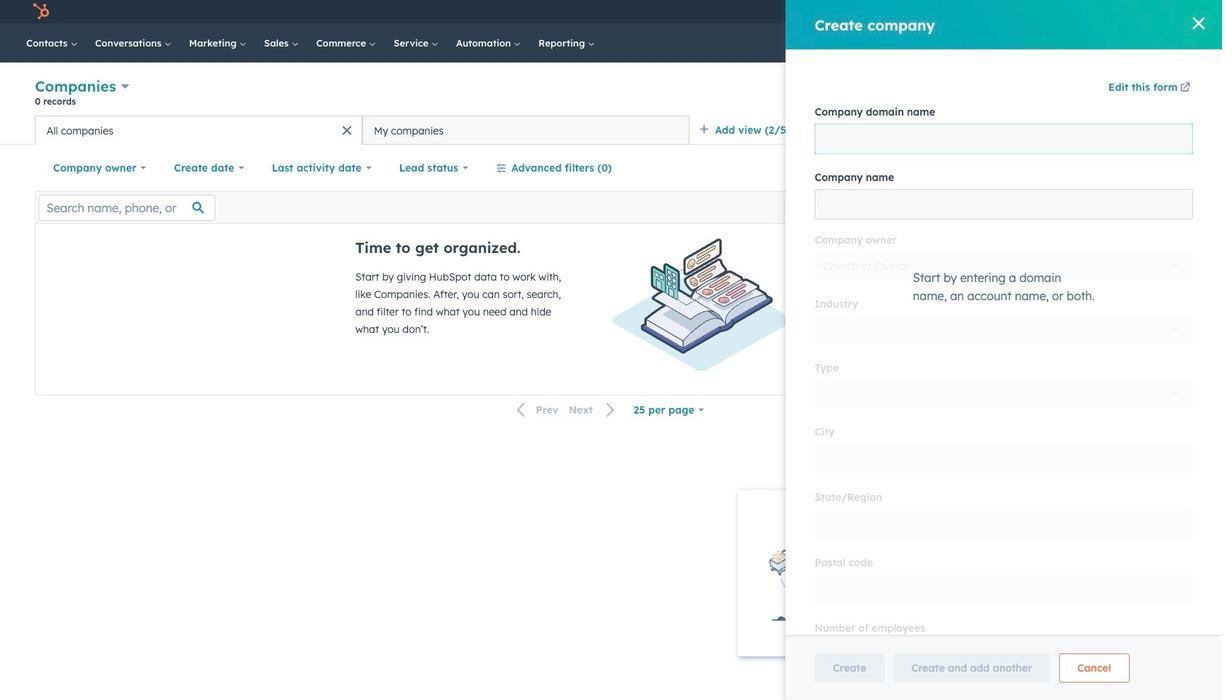 Task type: vqa. For each thing, say whether or not it's contained in the screenshot.
1st Press to sort. image from the right
no



Task type: locate. For each thing, give the bounding box(es) containing it.
pagination navigation
[[508, 401, 625, 420]]

christina overa image
[[1122, 5, 1135, 18]]

Search HubSpot search field
[[1018, 31, 1172, 55]]

menu
[[906, 0, 1205, 23]]

banner
[[35, 75, 1188, 116]]



Task type: describe. For each thing, give the bounding box(es) containing it.
close image
[[1182, 509, 1194, 521]]

marketplaces image
[[1012, 7, 1025, 20]]

Search name, phone, or domain search field
[[39, 195, 215, 221]]



